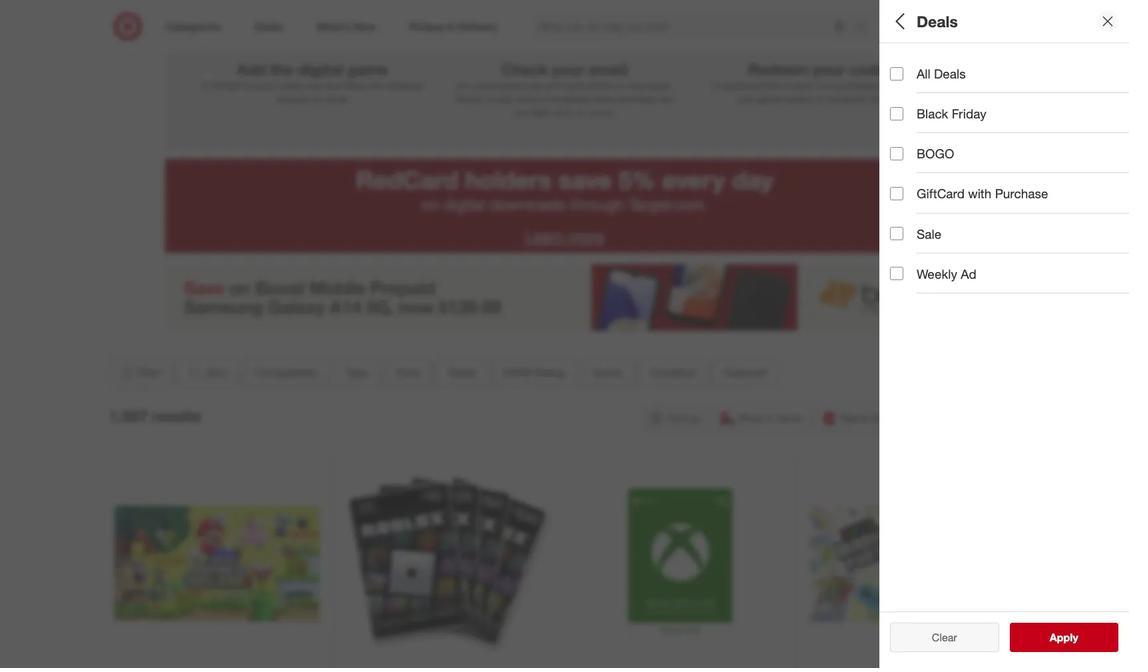 Task type: locate. For each thing, give the bounding box(es) containing it.
2 content from the left
[[782, 80, 813, 91]]

download down redeem
[[722, 80, 763, 91]]

1 vertical spatial esrb rating button
[[492, 358, 576, 387]]

game inside redeem your code to download the content you purchased directly to your game system or computer. enjoy!
[[758, 93, 781, 104]]

1 horizontal spatial esrb
[[890, 243, 925, 259]]

1 horizontal spatial price button
[[890, 136, 1129, 183]]

advertisement region
[[165, 264, 964, 331]]

genre down 'weekly ad' option
[[890, 290, 927, 305]]

1 horizontal spatial download
[[722, 80, 763, 91]]

price
[[890, 150, 921, 166], [396, 366, 421, 379]]

0 horizontal spatial and
[[325, 80, 340, 91]]

xbox gift card (digital) image
[[578, 462, 783, 667], [578, 462, 783, 667]]

purchase,
[[617, 93, 658, 104]]

0 vertical spatial game
[[347, 60, 388, 79]]

0 horizontal spatial rating
[[534, 366, 565, 379]]

0 horizontal spatial code
[[521, 80, 542, 91]]

game left system
[[758, 93, 781, 104]]

0 horizontal spatial results
[[152, 407, 201, 426]]

1 horizontal spatial type
[[890, 104, 918, 119]]

2 and from the left
[[545, 80, 561, 91]]

1 vertical spatial compatibility
[[255, 366, 318, 379]]

0 vertical spatial price button
[[890, 136, 1129, 183]]

redeem
[[748, 60, 808, 79]]

1 horizontal spatial deals button
[[890, 183, 1129, 230]]

0 vertical spatial esrb rating button
[[890, 230, 1129, 276]]

your up you
[[813, 60, 845, 79]]

enjoy!
[[871, 93, 897, 104]]

1 vertical spatial all
[[917, 66, 931, 81]]

0 vertical spatial esrb
[[890, 243, 925, 259]]

shop in store button
[[714, 403, 810, 433]]

0 vertical spatial genre button
[[890, 276, 1129, 323]]

learn
[[525, 227, 564, 247]]

1 clear from the left
[[925, 631, 951, 645]]

2
[[559, 12, 570, 36]]

results inside button
[[1058, 631, 1092, 645]]

1 horizontal spatial digital
[[443, 195, 485, 214]]

1 vertical spatial type
[[346, 366, 368, 379]]

1 horizontal spatial content
[[782, 80, 813, 91]]

2 horizontal spatial the
[[766, 80, 779, 91]]

deals
[[917, 12, 958, 30], [934, 66, 966, 81], [890, 197, 924, 212], [449, 366, 475, 379]]

the
[[270, 60, 294, 79], [370, 80, 383, 91], [766, 80, 779, 91]]

digital up cart
[[298, 60, 343, 79]]

1 horizontal spatial and
[[545, 80, 561, 91]]

1 vertical spatial on
[[421, 195, 439, 214]]

0 vertical spatial all
[[890, 12, 909, 30]]

price inside all filters dialog
[[890, 150, 921, 166]]

0 horizontal spatial compatibility button
[[244, 358, 329, 387]]

1 vertical spatial results
[[1058, 631, 1092, 645]]

results
[[152, 407, 201, 426], [1058, 631, 1092, 645]]

1 vertical spatial code
[[521, 80, 542, 91]]

every
[[662, 165, 725, 195]]

1 vertical spatial deals button
[[437, 358, 487, 387]]

the up 'online'
[[270, 60, 294, 79]]

compatibility button
[[890, 43, 1129, 90], [244, 358, 329, 387]]

0 vertical spatial on
[[614, 80, 625, 91]]

giftcard with purchase
[[917, 186, 1048, 201]]

1 vertical spatial genre
[[593, 366, 622, 379]]

your up instructions
[[552, 60, 584, 79]]

1 horizontal spatial all
[[917, 66, 931, 81]]

holders
[[465, 165, 552, 195]]

sort button
[[177, 358, 238, 387]]

clear all
[[925, 631, 964, 645]]

and up immediately
[[545, 80, 561, 91]]

1 horizontal spatial compatibility button
[[890, 43, 1129, 90]]

digital down holders
[[443, 195, 485, 214]]

0 horizontal spatial game
[[347, 60, 388, 79]]

1 vertical spatial esrb rating
[[503, 366, 565, 379]]

2 clear from the left
[[932, 631, 957, 645]]

purchased
[[834, 80, 878, 91]]

1 horizontal spatial results
[[1058, 631, 1092, 645]]

1 vertical spatial compatibility button
[[244, 358, 329, 387]]

your down add
[[257, 80, 275, 91]]

1 download from the left
[[478, 80, 519, 91]]

0 horizontal spatial genre button
[[582, 358, 634, 387]]

results right the 1,557
[[152, 407, 201, 426]]

0 horizontal spatial type button
[[334, 358, 380, 387]]

0 vertical spatial deals button
[[890, 183, 1129, 230]]

clear button
[[890, 623, 999, 653]]

price button
[[890, 136, 1129, 183], [385, 358, 432, 387]]

0 horizontal spatial digital
[[298, 60, 343, 79]]

genre left condition "button" at the bottom right of the page
[[593, 366, 622, 379]]

1 horizontal spatial or
[[816, 93, 825, 104]]

compatibility
[[890, 57, 970, 72], [255, 366, 318, 379]]

all inside dialog
[[890, 12, 909, 30]]

deals button
[[890, 183, 1129, 230], [437, 358, 487, 387]]

0 vertical spatial genre
[[890, 290, 927, 305]]

to inside check your email for a download code and instructions on next steps. emails usually arrive immediately after purchase, but can take up to 4+ hours.
[[565, 106, 574, 118]]

sale
[[917, 226, 942, 241]]

shop
[[738, 411, 763, 425]]

your
[[552, 60, 584, 79], [813, 60, 845, 79], [257, 80, 275, 91], [737, 93, 755, 104]]

1 content from the left
[[212, 80, 244, 91]]

1 horizontal spatial price
[[890, 150, 921, 166]]

all for all deals
[[917, 66, 931, 81]]

type
[[890, 104, 918, 119], [346, 366, 368, 379]]

download up usually
[[478, 80, 519, 91]]

to down add
[[246, 80, 255, 91]]

compatibility inside all filters dialog
[[890, 57, 970, 72]]

1 horizontal spatial rating
[[928, 243, 968, 259]]

0 horizontal spatial esrb rating
[[503, 366, 565, 379]]

all inside deals dialog
[[917, 66, 931, 81]]

online
[[278, 80, 303, 91]]

BOGO checkbox
[[890, 147, 904, 160]]

4+
[[576, 106, 587, 118]]

1 vertical spatial game
[[758, 93, 781, 104]]

0 horizontal spatial price button
[[385, 358, 432, 387]]

on left "next"
[[614, 80, 625, 91]]

esrb
[[890, 243, 925, 259], [503, 366, 531, 379]]

clear for clear all
[[925, 631, 951, 645]]

the down redeem
[[766, 80, 779, 91]]

the inside redeem your code to download the content you purchased directly to your game system or computer. enjoy!
[[766, 80, 779, 91]]

super mario party - nintendo switch image
[[809, 462, 1015, 667], [809, 462, 1015, 667]]

checkout
[[386, 80, 424, 91]]

all filters dialog
[[880, 0, 1129, 669]]

esrb inside all filters dialog
[[890, 243, 925, 259]]

pickup button
[[643, 403, 708, 433]]

1 horizontal spatial code
[[849, 60, 885, 79]]

0 vertical spatial price
[[890, 150, 921, 166]]

0 horizontal spatial or
[[201, 80, 209, 91]]

all left filters
[[890, 12, 909, 30]]

or
[[201, 80, 209, 91], [816, 93, 825, 104]]

esrb rating inside all filters dialog
[[890, 243, 968, 259]]

and
[[325, 80, 340, 91], [545, 80, 561, 91]]

code up purchased at the right of the page
[[849, 60, 885, 79]]

genre button
[[890, 276, 1129, 323], [582, 358, 634, 387]]

filters
[[913, 12, 954, 30]]

Weekly Ad checkbox
[[890, 267, 904, 280]]

1 horizontal spatial genre
[[890, 290, 927, 305]]

1 vertical spatial type button
[[334, 358, 380, 387]]

clear inside "clear" button
[[932, 631, 957, 645]]

code
[[849, 60, 885, 79], [521, 80, 542, 91]]

esrb rating
[[890, 243, 968, 259], [503, 366, 565, 379]]

with
[[968, 186, 992, 201]]

instructions
[[563, 80, 612, 91]]

0 vertical spatial rating
[[928, 243, 968, 259]]

clear all button
[[890, 623, 999, 653]]

cart
[[305, 80, 322, 91]]

black
[[917, 106, 948, 121]]

1 horizontal spatial on
[[614, 80, 625, 91]]

1 horizontal spatial game
[[758, 93, 781, 104]]

the right follow
[[370, 80, 383, 91]]

1 vertical spatial esrb
[[503, 366, 531, 379]]

0 vertical spatial type button
[[890, 90, 1129, 136]]

digital inside add the digital game or content to your online cart and follow the checkout process as usual.
[[298, 60, 343, 79]]

type button
[[890, 90, 1129, 136], [334, 358, 380, 387]]

0 horizontal spatial esrb rating button
[[492, 358, 576, 387]]

store
[[778, 411, 802, 425]]

as
[[312, 93, 322, 104]]

1 vertical spatial digital
[[443, 195, 485, 214]]

ad
[[961, 266, 977, 281]]

0 horizontal spatial esrb
[[503, 366, 531, 379]]

0 horizontal spatial compatibility
[[255, 366, 318, 379]]

0 vertical spatial digital
[[298, 60, 343, 79]]

1 horizontal spatial esrb rating button
[[890, 230, 1129, 276]]

Include out of stock checkbox
[[890, 522, 904, 536]]

code up arrive
[[521, 80, 542, 91]]

can
[[514, 106, 529, 118]]

Sale checkbox
[[890, 227, 904, 240]]

add
[[237, 60, 266, 79]]

0 vertical spatial esrb rating
[[890, 243, 968, 259]]

0 horizontal spatial download
[[478, 80, 519, 91]]

0 horizontal spatial all
[[890, 12, 909, 30]]

see results
[[1036, 631, 1092, 645]]

download
[[478, 80, 519, 91], [722, 80, 763, 91]]

game up follow
[[347, 60, 388, 79]]

0 horizontal spatial on
[[421, 195, 439, 214]]

game inside add the digital game or content to your online cart and follow the checkout process as usual.
[[347, 60, 388, 79]]

genre
[[890, 290, 927, 305], [593, 366, 622, 379]]

code inside redeem your code to download the content you purchased directly to your game system or computer. enjoy!
[[849, 60, 885, 79]]

hours.
[[590, 106, 615, 118]]

1 horizontal spatial compatibility
[[890, 57, 970, 72]]

to right directly
[[914, 80, 922, 91]]

all
[[890, 12, 909, 30], [917, 66, 931, 81]]

1
[[307, 12, 318, 36]]

0 vertical spatial compatibility
[[890, 57, 970, 72]]

price button inside all filters dialog
[[890, 136, 1129, 183]]

after
[[595, 93, 615, 104]]

results right see on the bottom right of page
[[1058, 631, 1092, 645]]

through
[[570, 195, 624, 214]]

and up usual.
[[325, 80, 340, 91]]

day
[[732, 165, 773, 195]]

0 vertical spatial results
[[152, 407, 201, 426]]

deals dialog
[[880, 0, 1129, 669]]

results for see results
[[1058, 631, 1092, 645]]

game
[[347, 60, 388, 79], [758, 93, 781, 104]]

apply button
[[1010, 623, 1119, 653]]

0 horizontal spatial content
[[212, 80, 244, 91]]

black friday
[[917, 106, 987, 121]]

all right 'all deals' option
[[917, 66, 931, 81]]

download inside check your email for a download code and instructions on next steps. emails usually arrive immediately after purchase, but can take up to 4+ hours.
[[478, 80, 519, 91]]

clear inside clear all button
[[925, 631, 951, 645]]

2 download from the left
[[722, 80, 763, 91]]

purchase
[[995, 186, 1048, 201]]

Black Friday checkbox
[[890, 107, 904, 120]]

but
[[661, 93, 674, 104]]

new super mario bros u deluxe - nintendo switch image
[[114, 462, 319, 667], [114, 462, 319, 667]]

1 horizontal spatial esrb rating
[[890, 243, 968, 259]]

content up system
[[782, 80, 813, 91]]

your inside check your email for a download code and instructions on next steps. emails usually arrive immediately after purchase, but can take up to 4+ hours.
[[552, 60, 584, 79]]

content
[[212, 80, 244, 91], [782, 80, 813, 91]]

on down the redcard
[[421, 195, 439, 214]]

0 vertical spatial or
[[201, 80, 209, 91]]

to right up
[[565, 106, 574, 118]]

1 vertical spatial price
[[396, 366, 421, 379]]

rating
[[928, 243, 968, 259], [534, 366, 565, 379]]

0 vertical spatial type
[[890, 104, 918, 119]]

1 and from the left
[[325, 80, 340, 91]]

1 vertical spatial or
[[816, 93, 825, 104]]

0 vertical spatial code
[[849, 60, 885, 79]]

content down add
[[212, 80, 244, 91]]



Task type: vqa. For each thing, say whether or not it's contained in the screenshot.
Genre to the top
yes



Task type: describe. For each thing, give the bounding box(es) containing it.
clear for clear
[[932, 631, 957, 645]]

1 vertical spatial price button
[[385, 358, 432, 387]]

featured button
[[713, 358, 778, 387]]

search button
[[849, 12, 881, 44]]

you
[[816, 80, 831, 91]]

all filters
[[890, 12, 954, 30]]

results for 1,557 results
[[152, 407, 201, 426]]

emails
[[455, 93, 482, 104]]

same
[[840, 411, 868, 425]]

day
[[871, 411, 889, 425]]

content inside add the digital game or content to your online cart and follow the checkout process as usual.
[[212, 80, 244, 91]]

deals inside all filters dialog
[[890, 197, 924, 212]]

rating inside all filters dialog
[[928, 243, 968, 259]]

redcard holders save 5% every day
[[356, 165, 773, 195]]

1 vertical spatial rating
[[534, 366, 565, 379]]

condition
[[650, 366, 696, 379]]

usual.
[[325, 93, 349, 104]]

check
[[501, 60, 548, 79]]

1,557
[[109, 407, 148, 426]]

to inside add the digital game or content to your online cart and follow the checkout process as usual.
[[246, 80, 255, 91]]

download inside redeem your code to download the content you purchased directly to your game system or computer. enjoy!
[[722, 80, 763, 91]]

All Deals checkbox
[[890, 67, 904, 80]]

usually
[[485, 93, 514, 104]]

next
[[627, 80, 645, 91]]

GiftCard with Purchase checkbox
[[890, 187, 904, 200]]

arrive
[[516, 93, 540, 104]]

on inside check your email for a download code and instructions on next steps. emails usually arrive immediately after purchase, but can take up to 4+ hours.
[[614, 80, 625, 91]]

What can we help you find? suggestions appear below search field
[[531, 12, 858, 41]]

code inside check your email for a download code and instructions on next steps. emails usually arrive immediately after purchase, but can take up to 4+ hours.
[[521, 80, 542, 91]]

see results button
[[1010, 623, 1119, 653]]

1 horizontal spatial type button
[[890, 90, 1129, 136]]

see
[[1036, 631, 1055, 645]]

featured
[[724, 366, 767, 379]]

pickup
[[667, 411, 700, 425]]

check your email for a download code and instructions on next steps. emails usually arrive immediately after purchase, but can take up to 4+ hours.
[[455, 60, 674, 118]]

esrb rating button inside all filters dialog
[[890, 230, 1129, 276]]

5%
[[618, 165, 655, 195]]

up
[[552, 106, 563, 118]]

all for all filters
[[890, 12, 909, 30]]

sort
[[206, 366, 227, 379]]

weekly ad
[[917, 266, 977, 281]]

downloads
[[490, 195, 566, 214]]

0 vertical spatial compatibility button
[[890, 43, 1129, 90]]

delivery
[[892, 411, 931, 425]]

search
[[849, 21, 881, 34]]

your down redeem
[[737, 93, 755, 104]]

and inside add the digital game or content to your online cart and follow the checkout process as usual.
[[325, 80, 340, 91]]

genre inside all filters dialog
[[890, 290, 927, 305]]

a
[[470, 80, 475, 91]]

friday
[[952, 106, 987, 121]]

or inside add the digital game or content to your online cart and follow the checkout process as usual.
[[201, 80, 209, 91]]

more
[[569, 227, 604, 247]]

redeem your code to download the content you purchased directly to your game system or computer. enjoy!
[[712, 60, 922, 104]]

save
[[559, 165, 612, 195]]

target.com.
[[628, 195, 708, 214]]

system
[[784, 93, 813, 104]]

email
[[589, 60, 628, 79]]

0 horizontal spatial genre
[[593, 366, 622, 379]]

3
[[811, 12, 822, 36]]

apply
[[1050, 631, 1078, 645]]

0 horizontal spatial the
[[270, 60, 294, 79]]

computer.
[[827, 93, 869, 104]]

1,557 results
[[109, 407, 201, 426]]

steps.
[[648, 80, 673, 91]]

0 horizontal spatial deals button
[[437, 358, 487, 387]]

your inside add the digital game or content to your online cart and follow the checkout process as usual.
[[257, 80, 275, 91]]

learn more
[[525, 227, 604, 247]]

filter
[[138, 366, 161, 379]]

1 horizontal spatial genre button
[[890, 276, 1129, 323]]

1 horizontal spatial the
[[370, 80, 383, 91]]

condition button
[[639, 358, 708, 387]]

roblox gift card image
[[346, 462, 551, 667]]

bogo
[[917, 146, 954, 161]]

giftcard
[[917, 186, 965, 201]]

0 horizontal spatial type
[[346, 366, 368, 379]]

add the digital game or content to your online cart and follow the checkout process as usual.
[[201, 60, 424, 104]]

all deals
[[917, 66, 966, 81]]

on digital downloads through target.com.
[[421, 195, 708, 214]]

in
[[766, 411, 775, 425]]

same day delivery
[[840, 411, 931, 425]]

1 vertical spatial genre button
[[582, 358, 634, 387]]

take
[[532, 106, 549, 118]]

follow
[[343, 80, 367, 91]]

immediately
[[542, 93, 593, 104]]

0 horizontal spatial price
[[396, 366, 421, 379]]

and inside check your email for a download code and instructions on next steps. emails usually arrive immediately after purchase, but can take up to 4+ hours.
[[545, 80, 561, 91]]

weekly
[[917, 266, 957, 281]]

same day delivery button
[[816, 403, 939, 433]]

or inside redeem your code to download the content you purchased directly to your game system or computer. enjoy!
[[816, 93, 825, 104]]

filter button
[[109, 358, 171, 387]]

content inside redeem your code to download the content you purchased directly to your game system or computer. enjoy!
[[782, 80, 813, 91]]

redcard
[[356, 165, 458, 195]]

all
[[953, 631, 964, 645]]

to right steps.
[[712, 80, 720, 91]]

type inside all filters dialog
[[890, 104, 918, 119]]

process
[[276, 93, 310, 104]]

for
[[456, 80, 468, 91]]

directly
[[881, 80, 911, 91]]



